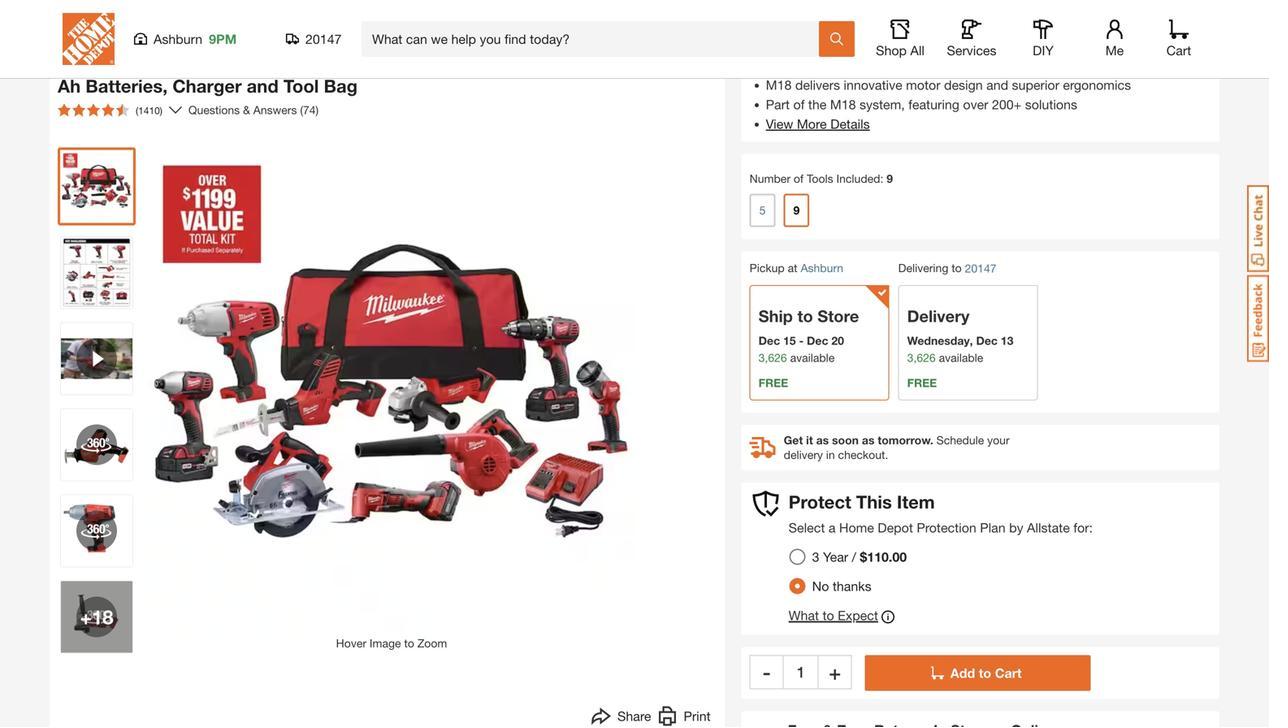 Task type: describe. For each thing, give the bounding box(es) containing it.
shop all button
[[875, 20, 927, 59]]

to for ship
[[798, 306, 813, 326]]

in
[[826, 448, 835, 462]]

tomorrow.
[[878, 433, 934, 447]]

0 vertical spatial ashburn
[[154, 31, 203, 47]]

add to cart button
[[865, 655, 1091, 691]]

9 inside 'includes 9 cordless tools , 3 batteries, charger and bag m18 delivers innovative motor design and superior ergonomics part of the m18 system, featuring over 200+ solutions view more details'
[[819, 58, 826, 73]]

for:
[[1074, 520, 1093, 536]]

dec inside delivery wednesday, dec 13 3,626 available
[[977, 334, 998, 347]]

number of tools included : 9
[[750, 172, 893, 185]]

200+
[[992, 97, 1022, 112]]

What can we help you find today? search field
[[372, 22, 819, 56]]

number
[[750, 172, 791, 185]]

includes 9 cordless tools , 3 batteries, charger and bag m18 delivers innovative motor design and superior ergonomics part of the m18 system, featuring over 200+ solutions view more details
[[766, 58, 1132, 132]]

allstate
[[1028, 520, 1070, 536]]

tools
[[807, 172, 834, 185]]

cart link
[[1162, 20, 1197, 59]]

card
[[977, 8, 1002, 21]]

no thanks
[[813, 579, 872, 594]]

(74)
[[300, 103, 319, 117]]

the home depot logo image
[[63, 13, 115, 65]]

kit
[[426, 53, 450, 74]]

hover image to zoom button
[[148, 148, 636, 652]]

me
[[1106, 43, 1124, 58]]

milwaukee power tool combo kits 2695 29p e1.1 image
[[61, 237, 132, 308]]

18
[[92, 606, 113, 629]]

cordless
[[830, 58, 879, 73]]

2 as from the left
[[862, 433, 875, 447]]

- inside ship to store dec 15 - dec 20 3,626 available
[[799, 334, 804, 347]]

for
[[827, 8, 841, 21]]

(3)
[[564, 53, 584, 74]]

(1410) button
[[51, 97, 169, 123]]

depot inside protect this item select a home depot protection plan by allstate for:
[[878, 520, 914, 536]]

feedback link image
[[1248, 275, 1270, 363]]

- button
[[750, 655, 784, 690]]

view more details link
[[766, 116, 870, 132]]

more
[[797, 116, 827, 132]]

wednesday,
[[908, 334, 973, 347]]

- inside - button
[[763, 661, 771, 684]]

free for wednesday,
[[908, 376, 937, 390]]

9pm
[[209, 31, 237, 47]]

milwaukee m18 18v lithium-ion cordless combo tool kit (9-tool) with (3) 4.0 ah batteries, charger and tool bag
[[58, 35, 614, 97]]

(1410) link
[[51, 97, 182, 123]]

protect
[[789, 491, 852, 513]]

consumer
[[921, 8, 974, 21]]

includes
[[766, 58, 815, 73]]

to for delivering
[[952, 261, 962, 275]]

services button
[[946, 20, 998, 59]]

cart inside button
[[995, 666, 1022, 681]]

(1410)
[[136, 105, 162, 116]]

best
[[62, 12, 81, 22]]

/
[[852, 549, 857, 565]]

ergonomics
[[1064, 77, 1132, 93]]

lithium-
[[135, 53, 206, 74]]

free for to
[[759, 376, 789, 390]]

batteries,
[[932, 58, 987, 73]]

image
[[370, 637, 401, 650]]

pickup
[[750, 261, 785, 275]]

3 year / $110.00
[[813, 549, 907, 565]]

cordless
[[238, 53, 313, 74]]

what to expect button
[[789, 607, 895, 627]]

superior
[[1012, 77, 1060, 93]]

20
[[832, 334, 845, 347]]

option group containing 3 year /
[[783, 542, 920, 601]]

of inside 'includes 9 cordless tools , 3 batteries, charger and bag m18 delivers innovative motor design and superior ergonomics part of the m18 system, featuring over 200+ solutions view more details'
[[794, 97, 805, 112]]

hover
[[336, 637, 367, 650]]

+ for +
[[830, 661, 841, 684]]

to for add
[[979, 666, 992, 681]]

tool)
[[477, 53, 518, 74]]

protection
[[917, 520, 977, 536]]

charger
[[990, 58, 1034, 73]]

bag
[[1063, 58, 1086, 73]]

+ button
[[818, 655, 852, 690]]

5 button
[[750, 194, 776, 227]]

solutions
[[1026, 97, 1078, 112]]

me button
[[1089, 20, 1141, 59]]

shop all
[[876, 43, 925, 58]]

best seller
[[62, 12, 108, 22]]

1 vertical spatial ashburn
[[801, 261, 844, 275]]

1 horizontal spatial tool
[[386, 53, 421, 74]]

home inside protect this item select a home depot protection plan by allstate for:
[[840, 520, 875, 536]]

1 as from the left
[[817, 433, 829, 447]]

to for what
[[823, 608, 835, 623]]

0 vertical spatial a
[[844, 8, 850, 21]]

all
[[911, 43, 925, 58]]

questions
[[189, 103, 240, 117]]

checkout.
[[839, 448, 889, 462]]

the
[[809, 97, 827, 112]]

20147 inside "delivering to 20147"
[[965, 262, 997, 275]]

20147 inside button
[[306, 31, 342, 47]]

202196562_s01 image
[[61, 495, 132, 567]]

+ 18
[[80, 606, 113, 629]]

add
[[951, 666, 976, 681]]

delivering
[[899, 261, 949, 275]]

a inside protect this item select a home depot protection plan by allstate for:
[[829, 520, 836, 536]]

no
[[813, 579, 829, 594]]

add to cart
[[951, 666, 1022, 681]]

delivery wednesday, dec 13 3,626 available
[[908, 306, 1014, 364]]

ashburn 9pm
[[154, 31, 237, 47]]

ion
[[206, 53, 233, 74]]

20147 button
[[286, 31, 342, 47]]

9 button
[[784, 194, 810, 227]]

tools
[[882, 58, 911, 73]]

9 inside button
[[794, 204, 800, 217]]

answers
[[253, 103, 297, 117]]



Task type: locate. For each thing, give the bounding box(es) containing it.
to inside button
[[404, 637, 414, 650]]

0 horizontal spatial cart
[[995, 666, 1022, 681]]

5371756557001 image
[[61, 323, 132, 395]]

1 of from the top
[[794, 97, 805, 112]]

202196580_s01 image
[[61, 582, 132, 653]]

free down wednesday,
[[908, 376, 937, 390]]

innovative
[[844, 77, 903, 93]]

1 vertical spatial m18
[[766, 77, 792, 93]]

cart
[[1167, 43, 1192, 58], [995, 666, 1022, 681]]

- left + button
[[763, 661, 771, 684]]

m18 up ah
[[58, 53, 94, 74]]

0 horizontal spatial +
[[80, 606, 92, 629]]

2 of from the top
[[794, 172, 804, 185]]

ah
[[58, 75, 81, 97]]

and inside 'milwaukee m18 18v lithium-ion cordless combo tool kit (9-tool) with (3) 4.0 ah batteries, charger and tool bag'
[[247, 75, 279, 97]]

hover image to zoom
[[336, 637, 447, 650]]

2 vertical spatial 9
[[794, 204, 800, 217]]

apply
[[795, 8, 824, 21]]

cart right add
[[995, 666, 1022, 681]]

(9-
[[455, 53, 477, 74]]

1 vertical spatial +
[[830, 661, 841, 684]]

2 horizontal spatial and
[[1038, 58, 1060, 73]]

to right add
[[979, 666, 992, 681]]

2 horizontal spatial m18
[[831, 97, 856, 112]]

of left tools
[[794, 172, 804, 185]]

2 available from the left
[[939, 351, 984, 364]]

batteries,
[[86, 75, 168, 97]]

20147 right 'delivering'
[[965, 262, 997, 275]]

3,626 down 15
[[759, 351, 787, 364]]

1 vertical spatial -
[[763, 661, 771, 684]]

dec left 15
[[759, 334, 780, 347]]

dec left 13
[[977, 334, 998, 347]]

20147 up combo
[[306, 31, 342, 47]]

as right "it"
[[817, 433, 829, 447]]

2 vertical spatial m18
[[831, 97, 856, 112]]

apply for a home depot consumer card
[[795, 8, 1002, 21]]

milwaukee link
[[58, 33, 126, 52]]

to right "ship"
[[798, 306, 813, 326]]

18v
[[99, 53, 130, 74]]

to inside "delivering to 20147"
[[952, 261, 962, 275]]

1 available from the left
[[791, 351, 835, 364]]

milwaukee
[[58, 35, 120, 50]]

20147
[[306, 31, 342, 47], [965, 262, 997, 275]]

3 inside 'includes 9 cordless tools , 3 batteries, charger and bag m18 delivers innovative motor design and superior ergonomics part of the m18 system, featuring over 200+ solutions view more details'
[[922, 58, 929, 73]]

available inside ship to store dec 15 - dec 20 3,626 available
[[791, 351, 835, 364]]

expect
[[838, 608, 879, 623]]

0 vertical spatial tool
[[386, 53, 421, 74]]

1 horizontal spatial and
[[987, 77, 1009, 93]]

ashburn button
[[801, 261, 844, 275]]

live chat image
[[1248, 185, 1270, 272]]

9
[[819, 58, 826, 73], [887, 172, 893, 185], [794, 204, 800, 217]]

0 vertical spatial depot
[[887, 8, 918, 21]]

seller
[[84, 12, 108, 22]]

3 right ,
[[922, 58, 929, 73]]

m18 up part
[[766, 77, 792, 93]]

protect this item select a home depot protection plan by allstate for:
[[789, 491, 1093, 536]]

-
[[799, 334, 804, 347], [763, 661, 771, 684]]

share
[[618, 709, 651, 724]]

:
[[881, 172, 884, 185]]

print
[[684, 709, 711, 724]]

1 horizontal spatial 20147
[[965, 262, 997, 275]]

what to expect
[[789, 608, 879, 623]]

as up checkout.
[[862, 433, 875, 447]]

questions & answers (74)
[[189, 103, 319, 117]]

ashburn right at
[[801, 261, 844, 275]]

1 3,626 from the left
[[759, 351, 787, 364]]

2 horizontal spatial dec
[[977, 334, 998, 347]]

tool up the (74)
[[284, 75, 319, 97]]

1 horizontal spatial ashburn
[[801, 261, 844, 275]]

0 horizontal spatial 3,626
[[759, 351, 787, 364]]

3,626 inside delivery wednesday, dec 13 3,626 available
[[908, 351, 936, 364]]

1 dec from the left
[[759, 334, 780, 347]]

at
[[788, 261, 798, 275]]

3
[[922, 58, 929, 73], [813, 549, 820, 565]]

+ for + 18
[[80, 606, 92, 629]]

None field
[[784, 655, 818, 690]]

featuring
[[909, 97, 960, 112]]

0 horizontal spatial as
[[817, 433, 829, 447]]

system,
[[860, 97, 905, 112]]

motor
[[906, 77, 941, 93]]

1 vertical spatial 3
[[813, 549, 820, 565]]

to inside ship to store dec 15 - dec 20 3,626 available
[[798, 306, 813, 326]]

free down 15
[[759, 376, 789, 390]]

depot up shop all
[[887, 8, 918, 21]]

of left the
[[794, 97, 805, 112]]

1 vertical spatial 20147
[[965, 262, 997, 275]]

schedule
[[937, 433, 985, 447]]

ashburn
[[154, 31, 203, 47], [801, 261, 844, 275]]

tool left kit
[[386, 53, 421, 74]]

1 vertical spatial cart
[[995, 666, 1022, 681]]

year
[[823, 549, 849, 565]]

m18 inside 'milwaukee m18 18v lithium-ion cordless combo tool kit (9-tool) with (3) 4.0 ah batteries, charger and tool bag'
[[58, 53, 94, 74]]

by
[[1010, 520, 1024, 536]]

9 up delivers
[[819, 58, 826, 73]]

as
[[817, 433, 829, 447], [862, 433, 875, 447]]

2 free from the left
[[908, 376, 937, 390]]

1 free from the left
[[759, 376, 789, 390]]

2 horizontal spatial 9
[[887, 172, 893, 185]]

services
[[947, 43, 997, 58]]

1 horizontal spatial cart
[[1167, 43, 1192, 58]]

available down wednesday,
[[939, 351, 984, 364]]

&
[[243, 103, 250, 117]]

share button
[[592, 707, 651, 728]]

to left zoom
[[404, 637, 414, 650]]

20147 link
[[965, 260, 997, 277]]

+ inside button
[[830, 661, 841, 684]]

dec left 20
[[807, 334, 829, 347]]

0 horizontal spatial 20147
[[306, 31, 342, 47]]

delivering to 20147
[[899, 261, 997, 275]]

to left 20147 link
[[952, 261, 962, 275]]

soon
[[832, 433, 859, 447]]

apply for a home depot consumer card link
[[795, 8, 1002, 21]]

5
[[760, 204, 766, 217]]

combo
[[318, 53, 381, 74]]

and up questions & answers (74) at the left top of the page
[[247, 75, 279, 97]]

diy button
[[1018, 20, 1070, 59]]

1 horizontal spatial 9
[[819, 58, 826, 73]]

4.5 stars image
[[58, 104, 129, 117]]

1 horizontal spatial dec
[[807, 334, 829, 347]]

2 3,626 from the left
[[908, 351, 936, 364]]

a right for
[[844, 8, 850, 21]]

schedule your delivery in checkout.
[[784, 433, 1010, 462]]

0 horizontal spatial 9
[[794, 204, 800, 217]]

- right 15
[[799, 334, 804, 347]]

0 vertical spatial 3
[[922, 58, 929, 73]]

1 horizontal spatial as
[[862, 433, 875, 447]]

1 horizontal spatial -
[[799, 334, 804, 347]]

milwaukee power tool combo kits 2695 29p 64.0 image
[[61, 151, 132, 222]]

1 horizontal spatial 3,626
[[908, 351, 936, 364]]

1 horizontal spatial free
[[908, 376, 937, 390]]

print button
[[658, 707, 711, 728]]

3,626 down wednesday,
[[908, 351, 936, 364]]

0 horizontal spatial free
[[759, 376, 789, 390]]

view
[[766, 116, 794, 132]]

3 left the year at the bottom right of page
[[813, 549, 820, 565]]

a right select at the right bottom of the page
[[829, 520, 836, 536]]

charger
[[173, 75, 242, 97]]

1 horizontal spatial +
[[830, 661, 841, 684]]

1 vertical spatial a
[[829, 520, 836, 536]]

this
[[857, 491, 892, 513]]

to
[[952, 261, 962, 275], [798, 306, 813, 326], [823, 608, 835, 623], [404, 637, 414, 650], [979, 666, 992, 681]]

1 horizontal spatial available
[[939, 351, 984, 364]]

get it as soon as tomorrow.
[[784, 433, 934, 447]]

1 vertical spatial 9
[[887, 172, 893, 185]]

m18 up details
[[831, 97, 856, 112]]

1 vertical spatial home
[[840, 520, 875, 536]]

0 horizontal spatial dec
[[759, 334, 780, 347]]

1 vertical spatial tool
[[284, 75, 319, 97]]

1 horizontal spatial m18
[[766, 77, 792, 93]]

m18
[[58, 53, 94, 74], [766, 77, 792, 93], [831, 97, 856, 112]]

diy
[[1033, 43, 1054, 58]]

$110.00
[[860, 549, 907, 565]]

3,626 inside ship to store dec 15 - dec 20 3,626 available
[[759, 351, 787, 364]]

0 vertical spatial m18
[[58, 53, 94, 74]]

0 horizontal spatial ashburn
[[154, 31, 203, 47]]

delivery
[[908, 306, 970, 326]]

0 horizontal spatial -
[[763, 661, 771, 684]]

shop
[[876, 43, 907, 58]]

15
[[784, 334, 796, 347]]

4.0
[[589, 53, 614, 74]]

0 horizontal spatial available
[[791, 351, 835, 364]]

to right what
[[823, 608, 835, 623]]

and up superior
[[1038, 58, 1060, 73]]

0 vertical spatial +
[[80, 606, 92, 629]]

0 vertical spatial of
[[794, 97, 805, 112]]

home right for
[[853, 8, 884, 21]]

pickup at ashburn
[[750, 261, 844, 275]]

get
[[784, 433, 803, 447]]

ship to store dec 15 - dec 20 3,626 available
[[759, 306, 860, 364]]

ashburn up lithium-
[[154, 31, 203, 47]]

1 vertical spatial of
[[794, 172, 804, 185]]

0 vertical spatial -
[[799, 334, 804, 347]]

depot
[[887, 8, 918, 21], [878, 520, 914, 536]]

1 horizontal spatial a
[[844, 8, 850, 21]]

cart right me
[[1167, 43, 1192, 58]]

9 right 5
[[794, 204, 800, 217]]

0 vertical spatial 9
[[819, 58, 826, 73]]

2 dec from the left
[[807, 334, 829, 347]]

ship
[[759, 306, 793, 326]]

0 horizontal spatial m18
[[58, 53, 94, 74]]

option group
[[783, 542, 920, 601]]

0 vertical spatial 20147
[[306, 31, 342, 47]]

0 horizontal spatial 3
[[813, 549, 820, 565]]

0 vertical spatial cart
[[1167, 43, 1192, 58]]

over
[[964, 97, 989, 112]]

1 vertical spatial depot
[[878, 520, 914, 536]]

3 dec from the left
[[977, 334, 998, 347]]

plan
[[981, 520, 1006, 536]]

0 horizontal spatial and
[[247, 75, 279, 97]]

9 right ":"
[[887, 172, 893, 185]]

part
[[766, 97, 790, 112]]

home up /
[[840, 520, 875, 536]]

1 horizontal spatial 3
[[922, 58, 929, 73]]

0 horizontal spatial tool
[[284, 75, 319, 97]]

depot up $110.00
[[878, 520, 914, 536]]

0 vertical spatial home
[[853, 8, 884, 21]]

available down 15
[[791, 351, 835, 364]]

202196547_s01 image
[[61, 409, 132, 481]]

and up 200+
[[987, 77, 1009, 93]]

0 horizontal spatial a
[[829, 520, 836, 536]]

select
[[789, 520, 825, 536]]

available inside delivery wednesday, dec 13 3,626 available
[[939, 351, 984, 364]]

with
[[523, 53, 559, 74]]



Task type: vqa. For each thing, say whether or not it's contained in the screenshot.
Hover Image to Zoom
yes



